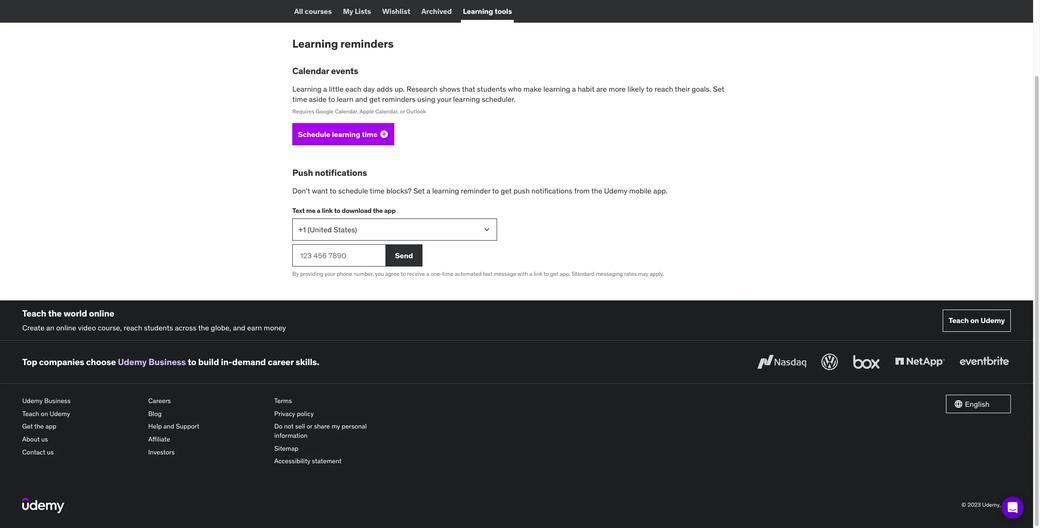 Task type: locate. For each thing, give the bounding box(es) containing it.
app. left standard
[[560, 271, 570, 278]]

udemy up get
[[22, 397, 43, 405]]

1 vertical spatial udemy business link
[[22, 395, 141, 408]]

1 vertical spatial reach
[[124, 323, 142, 333]]

goals.
[[692, 84, 711, 93]]

reach left their
[[655, 84, 673, 93]]

choose
[[86, 357, 116, 368]]

or right sell
[[307, 423, 312, 431]]

1 vertical spatial and
[[233, 323, 245, 333]]

learning up aside
[[292, 84, 321, 93]]

text
[[292, 207, 305, 215]]

0 horizontal spatial students
[[144, 323, 173, 333]]

your left phone on the left bottom
[[325, 271, 335, 278]]

teach inside teach the world online create an online video course, reach students across the globe, and earn money
[[22, 308, 46, 319]]

learning left "tools"
[[463, 7, 493, 16]]

learning down the apple
[[332, 130, 360, 139]]

eventbrite image
[[958, 352, 1011, 373]]

udemy
[[604, 186, 627, 196], [981, 316, 1005, 325], [118, 357, 147, 368], [22, 397, 43, 405], [50, 410, 70, 418]]

students left across
[[144, 323, 173, 333]]

0 horizontal spatial your
[[325, 271, 335, 278]]

a right with
[[529, 271, 532, 278]]

calendar, down learn
[[335, 108, 358, 115]]

set right goals.
[[713, 84, 724, 93]]

more
[[609, 84, 626, 93]]

1 calendar, from the left
[[335, 108, 358, 115]]

0 vertical spatial set
[[713, 84, 724, 93]]

statement
[[312, 457, 342, 466]]

2 vertical spatial get
[[550, 271, 558, 278]]

0 vertical spatial notifications
[[315, 167, 367, 178]]

0 vertical spatial and
[[355, 95, 368, 104]]

learning left reminder on the left
[[432, 186, 459, 196]]

udemy left mobile
[[604, 186, 627, 196]]

1 vertical spatial on
[[41, 410, 48, 418]]

video
[[78, 323, 96, 333]]

business down across
[[148, 357, 186, 368]]

0 vertical spatial your
[[437, 95, 451, 104]]

2 vertical spatial learning
[[292, 84, 321, 93]]

0 vertical spatial reminders
[[340, 37, 394, 51]]

1 vertical spatial reminders
[[382, 95, 416, 104]]

and inside "learning a little each day adds up. research shows that students who make learning a habit are more likely to reach their goals. set time aside to learn and get reminders using your learning scheduler. requires google calendar, apple calendar, or outlook"
[[355, 95, 368, 104]]

time up requires
[[292, 95, 307, 104]]

skills.
[[296, 357, 319, 368]]

the right get
[[34, 423, 44, 431]]

the right the from
[[591, 186, 602, 196]]

business up get the app link
[[44, 397, 71, 405]]

likely
[[628, 84, 644, 93]]

1 horizontal spatial get
[[501, 186, 512, 196]]

build
[[198, 357, 219, 368]]

1 vertical spatial set
[[413, 186, 425, 196]]

to right want
[[330, 186, 336, 196]]

0 horizontal spatial link
[[322, 207, 333, 215]]

2 horizontal spatial and
[[355, 95, 368, 104]]

english button
[[946, 395, 1011, 414]]

udemy business link up get the app link
[[22, 395, 141, 408]]

1 horizontal spatial set
[[713, 84, 724, 93]]

link right me
[[322, 207, 333, 215]]

app inside udemy business teach on udemy get the app about us contact us
[[45, 423, 56, 431]]

get
[[369, 95, 380, 104], [501, 186, 512, 196], [550, 271, 558, 278]]

1 vertical spatial app
[[45, 423, 56, 431]]

0 horizontal spatial notifications
[[315, 167, 367, 178]]

1 vertical spatial us
[[47, 448, 54, 457]]

your down shows
[[437, 95, 451, 104]]

get left standard
[[550, 271, 558, 278]]

online up course,
[[89, 308, 114, 319]]

online
[[89, 308, 114, 319], [56, 323, 76, 333]]

to
[[646, 84, 653, 93], [328, 95, 335, 104], [330, 186, 336, 196], [492, 186, 499, 196], [334, 207, 340, 215], [401, 271, 406, 278], [544, 271, 549, 278], [188, 357, 196, 368]]

0 horizontal spatial calendar,
[[335, 108, 358, 115]]

by providing your phone number, you agree to receive a one-time automated text message with a link to get app. standard messaging rates may apply.
[[292, 271, 664, 278]]

teach on udemy link up about us 'link'
[[22, 408, 141, 421]]

my lists link
[[341, 0, 373, 23]]

time left small image
[[362, 130, 378, 139]]

me
[[306, 207, 316, 215]]

courses
[[305, 7, 332, 16]]

learning right make in the right of the page
[[543, 84, 570, 93]]

0 horizontal spatial and
[[163, 423, 174, 431]]

and right help
[[163, 423, 174, 431]]

us right 'about'
[[41, 435, 48, 444]]

netapp image
[[893, 352, 947, 373]]

1 horizontal spatial and
[[233, 323, 245, 333]]

reminder
[[461, 186, 491, 196]]

terms link
[[274, 395, 393, 408]]

the up an
[[48, 308, 62, 319]]

across
[[175, 323, 197, 333]]

calendar, right the apple
[[375, 108, 399, 115]]

students inside "learning a little each day adds up. research shows that students who make learning a habit are more likely to reach their goals. set time aside to learn and get reminders using your learning scheduler. requires google calendar, apple calendar, or outlook"
[[477, 84, 506, 93]]

0 horizontal spatial app.
[[560, 271, 570, 278]]

calendar events
[[292, 65, 358, 76]]

udemy right choose
[[118, 357, 147, 368]]

students
[[477, 84, 506, 93], [144, 323, 173, 333]]

box image
[[851, 352, 882, 373]]

phone
[[337, 271, 352, 278]]

volkswagen image
[[820, 352, 840, 373]]

your
[[437, 95, 451, 104], [325, 271, 335, 278]]

learning inside learning tools "link"
[[463, 7, 493, 16]]

0 horizontal spatial reach
[[124, 323, 142, 333]]

0 vertical spatial teach on udemy link
[[943, 310, 1011, 332]]

1 vertical spatial app.
[[560, 271, 570, 278]]

1 horizontal spatial calendar,
[[375, 108, 399, 115]]

0 vertical spatial on
[[970, 316, 979, 325]]

0 vertical spatial get
[[369, 95, 380, 104]]

0 vertical spatial us
[[41, 435, 48, 444]]

link
[[322, 207, 333, 215], [534, 271, 543, 278]]

lists
[[355, 7, 371, 16]]

0 vertical spatial or
[[400, 108, 405, 115]]

to right agree
[[401, 271, 406, 278]]

teach
[[22, 308, 46, 319], [949, 316, 969, 325], [22, 410, 39, 418]]

personal
[[342, 423, 367, 431]]

©
[[962, 502, 966, 509]]

0 horizontal spatial online
[[56, 323, 76, 333]]

and left earn
[[233, 323, 245, 333]]

1 vertical spatial students
[[144, 323, 173, 333]]

reminders down lists
[[340, 37, 394, 51]]

learning for learning reminders
[[292, 37, 338, 51]]

students inside teach the world online create an online video course, reach students across the globe, and earn money
[[144, 323, 173, 333]]

reminders down up.
[[382, 95, 416, 104]]

on up get the app link
[[41, 410, 48, 418]]

online right an
[[56, 323, 76, 333]]

set
[[713, 84, 724, 93], [413, 186, 425, 196]]

app down blocks?
[[384, 207, 396, 215]]

students for each
[[477, 84, 506, 93]]

1 vertical spatial or
[[307, 423, 312, 431]]

1 horizontal spatial students
[[477, 84, 506, 93]]

us
[[41, 435, 48, 444], [47, 448, 54, 457]]

1 vertical spatial link
[[534, 271, 543, 278]]

1 vertical spatial learning
[[292, 37, 338, 51]]

a right blocks?
[[427, 186, 430, 196]]

us right contact at the bottom
[[47, 448, 54, 457]]

and
[[355, 95, 368, 104], [233, 323, 245, 333], [163, 423, 174, 431]]

get inside "learning a little each day adds up. research shows that students who make learning a habit are more likely to reach their goals. set time aside to learn and get reminders using your learning scheduler. requires google calendar, apple calendar, or outlook"
[[369, 95, 380, 104]]

1 vertical spatial business
[[44, 397, 71, 405]]

calendar,
[[335, 108, 358, 115], [375, 108, 399, 115]]

reminders inside "learning a little each day adds up. research shows that students who make learning a habit are more likely to reach their goals. set time aside to learn and get reminders using your learning scheduler. requires google calendar, apple calendar, or outlook"
[[382, 95, 416, 104]]

reach right course,
[[124, 323, 142, 333]]

my lists
[[343, 7, 371, 16]]

1 horizontal spatial app
[[384, 207, 396, 215]]

adds
[[377, 84, 393, 93]]

0 vertical spatial business
[[148, 357, 186, 368]]

get
[[22, 423, 33, 431]]

get down 'day'
[[369, 95, 380, 104]]

2023
[[968, 502, 981, 509]]

to right reminder on the left
[[492, 186, 499, 196]]

notifications left the from
[[532, 186, 572, 196]]

or inside "learning a little each day adds up. research shows that students who make learning a habit are more likely to reach their goals. set time aside to learn and get reminders using your learning scheduler. requires google calendar, apple calendar, or outlook"
[[400, 108, 405, 115]]

business inside udemy business teach on udemy get the app about us contact us
[[44, 397, 71, 405]]

learning tools link
[[461, 0, 514, 23]]

app. right mobile
[[653, 186, 668, 196]]

get left push
[[501, 186, 512, 196]]

notifications up schedule
[[315, 167, 367, 178]]

2 vertical spatial and
[[163, 423, 174, 431]]

archived
[[421, 7, 452, 16]]

teach on udemy link up the eventbrite image
[[943, 310, 1011, 332]]

set right blocks?
[[413, 186, 425, 196]]

0 horizontal spatial or
[[307, 423, 312, 431]]

sell
[[295, 423, 305, 431]]

1 horizontal spatial app.
[[653, 186, 668, 196]]

0 vertical spatial students
[[477, 84, 506, 93]]

0 vertical spatial udemy business link
[[118, 357, 186, 368]]

1 vertical spatial notifications
[[532, 186, 572, 196]]

english
[[965, 400, 990, 409]]

0 horizontal spatial set
[[413, 186, 425, 196]]

don't
[[292, 186, 310, 196]]

schedule learning time button
[[292, 123, 394, 146]]

a right me
[[317, 207, 320, 215]]

your inside "learning a little each day adds up. research shows that students who make learning a habit are more likely to reach their goals. set time aside to learn and get reminders using your learning scheduler. requires google calendar, apple calendar, or outlook"
[[437, 95, 451, 104]]

app.
[[653, 186, 668, 196], [560, 271, 570, 278]]

habit
[[578, 84, 595, 93]]

accessibility statement link
[[274, 455, 393, 468]]

teach for on
[[949, 316, 969, 325]]

0 vertical spatial app.
[[653, 186, 668, 196]]

reminders
[[340, 37, 394, 51], [382, 95, 416, 104]]

time
[[292, 95, 307, 104], [362, 130, 378, 139], [370, 186, 385, 196], [442, 271, 453, 278]]

app right get
[[45, 423, 56, 431]]

you
[[375, 271, 384, 278]]

1 horizontal spatial business
[[148, 357, 186, 368]]

0 vertical spatial learning
[[463, 7, 493, 16]]

send
[[395, 251, 413, 260]]

or
[[400, 108, 405, 115], [307, 423, 312, 431]]

teach inside teach on udemy link
[[949, 316, 969, 325]]

0 horizontal spatial app
[[45, 423, 56, 431]]

0 horizontal spatial on
[[41, 410, 48, 418]]

about
[[22, 435, 40, 444]]

time inside 'button'
[[362, 130, 378, 139]]

0 vertical spatial link
[[322, 207, 333, 215]]

0 vertical spatial app
[[384, 207, 396, 215]]

2 horizontal spatial get
[[550, 271, 558, 278]]

share
[[314, 423, 330, 431]]

and down 'day'
[[355, 95, 368, 104]]

udemy business link
[[118, 357, 186, 368], [22, 395, 141, 408]]

1 vertical spatial teach on udemy link
[[22, 408, 141, 421]]

notifications
[[315, 167, 367, 178], [532, 186, 572, 196]]

1 horizontal spatial your
[[437, 95, 451, 104]]

on up the eventbrite image
[[970, 316, 979, 325]]

1 horizontal spatial teach on udemy link
[[943, 310, 1011, 332]]

not
[[284, 423, 294, 431]]

1 vertical spatial get
[[501, 186, 512, 196]]

0 horizontal spatial business
[[44, 397, 71, 405]]

privacy
[[274, 410, 295, 418]]

to right likely
[[646, 84, 653, 93]]

learning up calendar
[[292, 37, 338, 51]]

up.
[[395, 84, 405, 93]]

0 vertical spatial reach
[[655, 84, 673, 93]]

create
[[22, 323, 44, 333]]

1 horizontal spatial reach
[[655, 84, 673, 93]]

top companies choose udemy business to build in-demand career skills.
[[22, 357, 319, 368]]

teach on udemy link
[[943, 310, 1011, 332], [22, 408, 141, 421]]

learning down that
[[453, 95, 480, 104]]

1 horizontal spatial online
[[89, 308, 114, 319]]

on
[[970, 316, 979, 325], [41, 410, 48, 418]]

link right with
[[534, 271, 543, 278]]

information
[[274, 432, 308, 440]]

0 horizontal spatial get
[[369, 95, 380, 104]]

students up scheduler. in the top left of the page
[[477, 84, 506, 93]]

udemy business link up careers
[[118, 357, 186, 368]]

1 horizontal spatial or
[[400, 108, 405, 115]]

learning
[[543, 84, 570, 93], [453, 95, 480, 104], [332, 130, 360, 139], [432, 186, 459, 196]]

money
[[264, 323, 286, 333]]

scheduler.
[[482, 95, 516, 104]]

teach for the
[[22, 308, 46, 319]]

or left "outlook"
[[400, 108, 405, 115]]



Task type: describe. For each thing, give the bounding box(es) containing it.
push
[[514, 186, 530, 196]]

archived link
[[419, 0, 454, 23]]

1 horizontal spatial link
[[534, 271, 543, 278]]

sitemap
[[274, 445, 298, 453]]

time inside "learning a little each day adds up. research shows that students who make learning a habit are more likely to reach their goals. set time aside to learn and get reminders using your learning scheduler. requires google calendar, apple calendar, or outlook"
[[292, 95, 307, 104]]

to right with
[[544, 271, 549, 278]]

small image
[[954, 400, 963, 409]]

one-
[[431, 271, 442, 278]]

tools
[[495, 7, 512, 16]]

rates
[[624, 271, 637, 278]]

time left the automated
[[442, 271, 453, 278]]

udemy up the eventbrite image
[[981, 316, 1005, 325]]

investors link
[[148, 446, 267, 459]]

a left habit
[[572, 84, 576, 93]]

teach inside udemy business teach on udemy get the app about us contact us
[[22, 410, 39, 418]]

schedule
[[338, 186, 368, 196]]

text
[[483, 271, 492, 278]]

google
[[316, 108, 334, 115]]

demand
[[232, 357, 266, 368]]

top
[[22, 357, 37, 368]]

about us link
[[22, 434, 141, 446]]

message
[[494, 271, 516, 278]]

a left little
[[323, 84, 327, 93]]

teach on udemy
[[949, 316, 1005, 325]]

learning inside "learning a little each day adds up. research shows that students who make learning a habit are more likely to reach their goals. set time aside to learn and get reminders using your learning scheduler. requires google calendar, apple calendar, or outlook"
[[292, 84, 321, 93]]

research
[[407, 84, 438, 93]]

learning tools
[[463, 7, 512, 16]]

learning for learning tools
[[463, 7, 493, 16]]

receive
[[407, 271, 425, 278]]

schedule
[[298, 130, 330, 139]]

want
[[312, 186, 328, 196]]

my
[[343, 7, 353, 16]]

0 horizontal spatial teach on udemy link
[[22, 408, 141, 421]]

text me a link to download the app
[[292, 207, 396, 215]]

© 2023 udemy, inc.
[[962, 502, 1011, 509]]

the right download
[[373, 207, 383, 215]]

using
[[417, 95, 435, 104]]

requires
[[292, 108, 314, 115]]

an
[[46, 323, 54, 333]]

get the app link
[[22, 421, 141, 434]]

udemy,
[[982, 502, 1001, 509]]

help and support link
[[148, 421, 267, 434]]

reach inside teach the world online create an online video course, reach students across the globe, and earn money
[[124, 323, 142, 333]]

123 456 7890 text field
[[292, 245, 385, 267]]

make
[[523, 84, 542, 93]]

small image
[[379, 130, 389, 139]]

blog link
[[148, 408, 267, 421]]

and inside teach the world online create an online video course, reach students across the globe, and earn money
[[233, 323, 245, 333]]

or inside terms privacy policy do not sell or share my personal information sitemap accessibility statement
[[307, 423, 312, 431]]

0 vertical spatial online
[[89, 308, 114, 319]]

career
[[268, 357, 294, 368]]

and inside careers blog help and support affiliate investors
[[163, 423, 174, 431]]

schedule learning time
[[298, 130, 378, 139]]

accessibility
[[274, 457, 310, 466]]

little
[[329, 84, 344, 93]]

earn
[[247, 323, 262, 333]]

world
[[64, 308, 87, 319]]

outlook
[[406, 108, 426, 115]]

all courses
[[294, 7, 332, 16]]

app for download
[[384, 207, 396, 215]]

calendar
[[292, 65, 329, 76]]

teach the world online create an online video course, reach students across the globe, and earn money
[[22, 308, 286, 333]]

by
[[292, 271, 299, 278]]

a left one-
[[426, 271, 429, 278]]

nasdaq image
[[755, 352, 808, 373]]

affiliate link
[[148, 434, 267, 446]]

help
[[148, 423, 162, 431]]

learn
[[337, 95, 353, 104]]

support
[[176, 423, 199, 431]]

learning a little each day adds up. research shows that students who make learning a habit are more likely to reach their goals. set time aside to learn and get reminders using your learning scheduler. requires google calendar, apple calendar, or outlook
[[292, 84, 724, 115]]

day
[[363, 84, 375, 93]]

on inside udemy business teach on udemy get the app about us contact us
[[41, 410, 48, 418]]

in-
[[221, 357, 232, 368]]

blog
[[148, 410, 162, 418]]

the left globe,
[[198, 323, 209, 333]]

udemy image
[[22, 498, 64, 514]]

1 vertical spatial your
[[325, 271, 335, 278]]

contact
[[22, 448, 45, 457]]

1 vertical spatial online
[[56, 323, 76, 333]]

blocks?
[[386, 186, 412, 196]]

terms privacy policy do not sell or share my personal information sitemap accessibility statement
[[274, 397, 367, 466]]

all courses link
[[292, 0, 334, 23]]

don't want to schedule time blocks? set a learning reminder to get push notifications from the udemy mobile app.
[[292, 186, 668, 196]]

the inside udemy business teach on udemy get the app about us contact us
[[34, 423, 44, 431]]

learning inside 'button'
[[332, 130, 360, 139]]

investors
[[148, 448, 175, 457]]

to left download
[[334, 207, 340, 215]]

who
[[508, 84, 522, 93]]

agree
[[385, 271, 400, 278]]

push
[[292, 167, 313, 178]]

wishlist
[[382, 7, 410, 16]]

standard
[[572, 271, 595, 278]]

aside
[[309, 95, 327, 104]]

are
[[596, 84, 607, 93]]

all
[[294, 7, 303, 16]]

reach inside "learning a little each day adds up. research shows that students who make learning a habit are more likely to reach their goals. set time aside to learn and get reminders using your learning scheduler. requires google calendar, apple calendar, or outlook"
[[655, 84, 673, 93]]

automated
[[455, 271, 482, 278]]

app for get
[[45, 423, 56, 431]]

learning reminders
[[292, 37, 394, 51]]

each
[[345, 84, 361, 93]]

set inside "learning a little each day adds up. research shows that students who make learning a habit are more likely to reach their goals. set time aside to learn and get reminders using your learning scheduler. requires google calendar, apple calendar, or outlook"
[[713, 84, 724, 93]]

2 calendar, from the left
[[375, 108, 399, 115]]

udemy business teach on udemy get the app about us contact us
[[22, 397, 71, 457]]

may
[[638, 271, 648, 278]]

to down little
[[328, 95, 335, 104]]

1 horizontal spatial notifications
[[532, 186, 572, 196]]

time left blocks?
[[370, 186, 385, 196]]

apple
[[360, 108, 374, 115]]

download
[[342, 207, 372, 215]]

that
[[462, 84, 475, 93]]

providing
[[300, 271, 323, 278]]

number,
[[354, 271, 374, 278]]

students for online
[[144, 323, 173, 333]]

udemy up get the app link
[[50, 410, 70, 418]]

contact us link
[[22, 446, 141, 459]]

to left 'build'
[[188, 357, 196, 368]]

affiliate
[[148, 435, 170, 444]]

events
[[331, 65, 358, 76]]

1 horizontal spatial on
[[970, 316, 979, 325]]

inc.
[[1002, 502, 1011, 509]]

companies
[[39, 357, 84, 368]]



Task type: vqa. For each thing, say whether or not it's contained in the screenshot.
providing
yes



